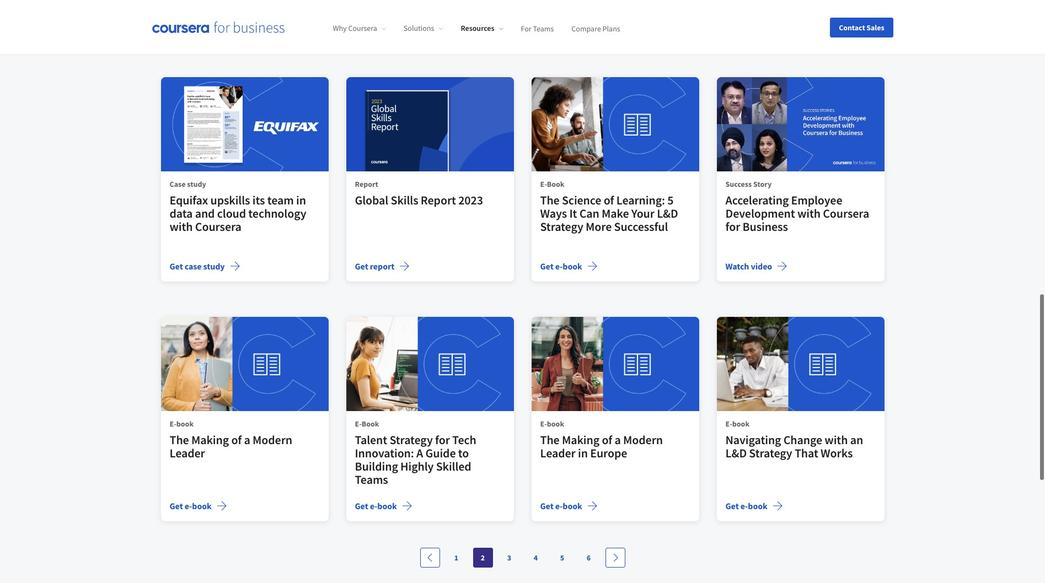 Task type: vqa. For each thing, say whether or not it's contained in the screenshot.


Task type: locate. For each thing, give the bounding box(es) containing it.
1 vertical spatial teams
[[355, 472, 388, 488]]

e-book navigating change with an l&d strategy that works
[[726, 420, 864, 461]]

0 vertical spatial book
[[547, 180, 565, 189]]

successful
[[614, 219, 668, 235]]

video
[[195, 21, 216, 32], [751, 261, 773, 272]]

0 vertical spatial l&d
[[657, 206, 678, 221]]

report
[[355, 180, 378, 189], [421, 193, 456, 208]]

making
[[191, 433, 229, 448], [562, 433, 600, 448]]

that
[[795, 446, 819, 461]]

modern leader image
[[161, 317, 329, 412]]

a for the making of a modern leader in europe
[[615, 433, 621, 448]]

e-
[[540, 180, 547, 189], [170, 420, 176, 429], [355, 420, 362, 429], [540, 420, 547, 429], [726, 420, 733, 429]]

book inside e-book the making of a modern leader in europe
[[547, 420, 564, 429]]

study right case
[[203, 261, 225, 272]]

2 horizontal spatial with
[[825, 433, 848, 448]]

strategy left that
[[749, 446, 793, 461]]

get e-book button
[[540, 20, 598, 33], [540, 260, 598, 273], [170, 500, 227, 513], [355, 500, 412, 513], [540, 500, 598, 513], [726, 500, 783, 513]]

0 vertical spatial watch video
[[170, 21, 216, 32]]

for
[[726, 219, 741, 235], [435, 433, 450, 448]]

e- inside e-book the making of a modern leader in europe
[[540, 420, 547, 429]]

get inside get e-book link
[[540, 21, 554, 32]]

0 horizontal spatial report
[[355, 180, 378, 189]]

2 a from the left
[[615, 433, 621, 448]]

e- inside e-book talent strategy for tech innovation: a guide to building highly skilled teams
[[355, 420, 362, 429]]

with inside case study equifax upskills its team in data and cloud technology with coursera
[[170, 219, 193, 235]]

1 a from the left
[[244, 433, 250, 448]]

e- inside e-book the science of learning: 5 ways it can make your l&d strategy more successful
[[540, 180, 547, 189]]

0 horizontal spatial watch
[[170, 21, 193, 32]]

get e-book button for navigating change with an l&d strategy that works
[[726, 500, 783, 513]]

0 horizontal spatial strategy
[[390, 433, 433, 448]]

resources link
[[461, 23, 503, 33]]

e- inside e-book navigating change with an l&d strategy that works
[[726, 420, 733, 429]]

modern inside e-book the making of a modern leader
[[253, 433, 292, 448]]

0 vertical spatial video
[[195, 21, 216, 32]]

1 vertical spatial in
[[578, 446, 588, 461]]

get report
[[355, 261, 395, 272]]

teams inside e-book talent strategy for tech innovation: a guide to building highly skilled teams
[[355, 472, 388, 488]]

equifax
[[170, 193, 208, 208]]

coursera
[[348, 23, 377, 33], [823, 206, 870, 221], [195, 219, 242, 235]]

1 horizontal spatial making
[[562, 433, 600, 448]]

making of a modern leader in europe image
[[532, 317, 699, 412]]

get inside get report button
[[355, 261, 368, 272]]

modern
[[253, 433, 292, 448], [623, 433, 663, 448]]

book inside e-book talent strategy for tech innovation: a guide to building highly skilled teams
[[362, 420, 379, 429]]

0 horizontal spatial book
[[362, 420, 379, 429]]

leader
[[170, 446, 205, 461], [540, 446, 576, 461]]

the inside e-book the making of a modern leader
[[170, 433, 189, 448]]

e- for the making of a modern leader in europe
[[555, 501, 563, 512]]

l&d
[[657, 206, 678, 221], [726, 446, 747, 461]]

book for talent
[[362, 420, 379, 429]]

5
[[668, 193, 674, 208], [560, 554, 565, 564]]

5 right learning:
[[668, 193, 674, 208]]

1 horizontal spatial watch video
[[726, 261, 773, 272]]

0 horizontal spatial modern
[[253, 433, 292, 448]]

e-
[[555, 21, 563, 32], [555, 261, 563, 272], [185, 501, 192, 512], [370, 501, 378, 512], [555, 501, 563, 512], [741, 501, 748, 512]]

1 horizontal spatial watch
[[355, 21, 379, 32]]

1 horizontal spatial for
[[726, 219, 741, 235]]

why
[[333, 23, 347, 33]]

skills
[[391, 193, 419, 208]]

get for talent strategy for tech innovation: a guide to building highly skilled teams
[[355, 501, 368, 512]]

get inside get case study button
[[170, 261, 183, 272]]

0 horizontal spatial watch video button
[[170, 20, 232, 33]]

strategy down science
[[540, 219, 584, 235]]

watch video
[[170, 21, 216, 32], [726, 261, 773, 272]]

book for the
[[547, 180, 565, 189]]

in
[[296, 193, 306, 208], [578, 446, 588, 461]]

1 vertical spatial book
[[362, 420, 379, 429]]

get for the making of a modern leader
[[170, 501, 183, 512]]

0 horizontal spatial a
[[244, 433, 250, 448]]

in right 'team'
[[296, 193, 306, 208]]

1 vertical spatial 5
[[560, 554, 565, 564]]

the inside e-book the making of a modern leader in europe
[[540, 433, 560, 448]]

for left tech
[[435, 433, 450, 448]]

of inside e-book the science of learning: 5 ways it can make your l&d strategy more successful
[[604, 193, 614, 208]]

solutions link
[[404, 23, 443, 33]]

report left 2023
[[421, 193, 456, 208]]

0 horizontal spatial teams
[[355, 472, 388, 488]]

for teams
[[521, 23, 554, 33]]

1 horizontal spatial report
[[421, 193, 456, 208]]

can
[[580, 206, 600, 221]]

webinar
[[380, 21, 412, 32]]

talent strategy image
[[346, 317, 514, 412]]

1 horizontal spatial 5
[[668, 193, 674, 208]]

0 vertical spatial report
[[355, 180, 378, 189]]

modern inside e-book the making of a modern leader in europe
[[623, 433, 663, 448]]

1 horizontal spatial a
[[615, 433, 621, 448]]

get for equifax upskills its team in data and cloud technology with coursera
[[170, 261, 183, 272]]

teams
[[533, 23, 554, 33], [355, 472, 388, 488]]

0 vertical spatial in
[[296, 193, 306, 208]]

book
[[563, 21, 582, 32], [563, 261, 582, 272], [176, 420, 194, 429], [547, 420, 564, 429], [733, 420, 750, 429], [192, 501, 212, 512], [378, 501, 397, 512], [563, 501, 582, 512], [748, 501, 768, 512]]

1 modern from the left
[[253, 433, 292, 448]]

e- inside e-book the making of a modern leader
[[170, 420, 176, 429]]

0 horizontal spatial with
[[170, 219, 193, 235]]

6
[[587, 554, 591, 564]]

strategy up highly
[[390, 433, 433, 448]]

2 leader from the left
[[540, 446, 576, 461]]

0 horizontal spatial coursera
[[195, 219, 242, 235]]

of for the making of a modern leader
[[231, 433, 242, 448]]

0 horizontal spatial for
[[435, 433, 450, 448]]

1 horizontal spatial book
[[547, 180, 565, 189]]

with right business
[[798, 206, 821, 221]]

a
[[244, 433, 250, 448], [615, 433, 621, 448]]

0 vertical spatial for
[[726, 219, 741, 235]]

sales
[[867, 22, 885, 32]]

of inside e-book the making of a modern leader
[[231, 433, 242, 448]]

1 horizontal spatial in
[[578, 446, 588, 461]]

making inside e-book the making of a modern leader
[[191, 433, 229, 448]]

get
[[540, 21, 554, 32], [170, 261, 183, 272], [355, 261, 368, 272], [540, 261, 554, 272], [170, 501, 183, 512], [355, 501, 368, 512], [540, 501, 554, 512], [726, 501, 739, 512]]

making for the making of a modern leader
[[191, 433, 229, 448]]

1 horizontal spatial teams
[[533, 23, 554, 33]]

with left and
[[170, 219, 193, 235]]

in left europe
[[578, 446, 588, 461]]

study inside button
[[203, 261, 225, 272]]

get for navigating change with an l&d strategy that works
[[726, 501, 739, 512]]

for left business
[[726, 219, 741, 235]]

0 horizontal spatial making
[[191, 433, 229, 448]]

5 inside button
[[560, 554, 565, 564]]

leader inside e-book the making of a modern leader in europe
[[540, 446, 576, 461]]

compare
[[572, 23, 601, 33]]

2 button
[[473, 549, 493, 568]]

1 vertical spatial for
[[435, 433, 450, 448]]

get e-book inside get e-book link
[[540, 21, 582, 32]]

watch video for rightmost watch video button
[[726, 261, 773, 272]]

get e-book for the science of learning: 5 ways it can make your l&d strategy more successful
[[540, 261, 582, 272]]

talent
[[355, 433, 387, 448]]

with left an
[[825, 433, 848, 448]]

tech
[[452, 433, 477, 448]]

0 horizontal spatial in
[[296, 193, 306, 208]]

1 vertical spatial watch video button
[[726, 260, 788, 273]]

1 horizontal spatial watch video button
[[726, 260, 788, 273]]

teams right for
[[533, 23, 554, 33]]

leader inside e-book the making of a modern leader
[[170, 446, 205, 461]]

why coursera link
[[333, 23, 386, 33]]

get e-book button for the making of a modern leader
[[170, 500, 227, 513]]

1 horizontal spatial strategy
[[540, 219, 584, 235]]

navigating
[[726, 433, 782, 448]]

e- for the making of a modern leader in europe
[[540, 420, 547, 429]]

get for global skills report 2023
[[355, 261, 368, 272]]

2 modern from the left
[[623, 433, 663, 448]]

0 vertical spatial watch video button
[[170, 20, 232, 33]]

in inside e-book the making of a modern leader in europe
[[578, 446, 588, 461]]

coursera inside case study equifax upskills its team in data and cloud technology with coursera
[[195, 219, 242, 235]]

1 horizontal spatial l&d
[[726, 446, 747, 461]]

for inside "success story accelerating employee development with coursera for business"
[[726, 219, 741, 235]]

e-book the science of learning: 5 ways it can make your l&d strategy more successful
[[540, 180, 678, 235]]

an
[[851, 433, 864, 448]]

0 horizontal spatial watch video
[[170, 21, 216, 32]]

with
[[798, 206, 821, 221], [170, 219, 193, 235], [825, 433, 848, 448]]

watch inside "button"
[[355, 21, 379, 32]]

your
[[632, 206, 655, 221]]

2 horizontal spatial coursera
[[823, 206, 870, 221]]

1 horizontal spatial video
[[751, 261, 773, 272]]

0 horizontal spatial leader
[[170, 446, 205, 461]]

1 horizontal spatial with
[[798, 206, 821, 221]]

strategy
[[540, 219, 584, 235], [390, 433, 433, 448], [749, 446, 793, 461]]

watch for watch webinar "button"
[[355, 21, 379, 32]]

get e-book for the making of a modern leader in europe
[[540, 501, 582, 512]]

of inside e-book the making of a modern leader in europe
[[602, 433, 613, 448]]

compare plans
[[572, 23, 621, 33]]

2 horizontal spatial strategy
[[749, 446, 793, 461]]

e- for the science of learning: 5 ways it can make your l&d strategy more successful
[[540, 180, 547, 189]]

skilled
[[436, 459, 472, 475]]

report up the global
[[355, 180, 378, 189]]

1 vertical spatial study
[[203, 261, 225, 272]]

story
[[754, 180, 772, 189]]

the for the making of a modern leader
[[170, 433, 189, 448]]

get e-book button for the science of learning: 5 ways it can make your l&d strategy more successful
[[540, 260, 598, 273]]

success story accelerating employee development with coursera for business
[[726, 180, 870, 235]]

to
[[458, 446, 469, 461]]

book inside e-book the science of learning: 5 ways it can make your l&d strategy more successful
[[547, 180, 565, 189]]

1 vertical spatial video
[[751, 261, 773, 272]]

a inside e-book the making of a modern leader
[[244, 433, 250, 448]]

watch video button
[[170, 20, 232, 33], [726, 260, 788, 273]]

guide
[[426, 446, 456, 461]]

leader for the making of a modern leader
[[170, 446, 205, 461]]

study
[[187, 180, 206, 189], [203, 261, 225, 272]]

1 leader from the left
[[170, 446, 205, 461]]

get case study
[[170, 261, 225, 272]]

strategy inside e-book navigating change with an l&d strategy that works
[[749, 446, 793, 461]]

strategy inside e-book talent strategy for tech innovation: a guide to building highly skilled teams
[[390, 433, 433, 448]]

book inside e-book the making of a modern leader
[[176, 420, 194, 429]]

making inside e-book the making of a modern leader in europe
[[562, 433, 600, 448]]

1 vertical spatial l&d
[[726, 446, 747, 461]]

0 vertical spatial teams
[[533, 23, 554, 33]]

book up ways
[[547, 180, 565, 189]]

6 button
[[579, 549, 599, 568]]

0 horizontal spatial video
[[195, 21, 216, 32]]

of
[[604, 193, 614, 208], [231, 433, 242, 448], [602, 433, 613, 448]]

book up talent
[[362, 420, 379, 429]]

0 vertical spatial 5
[[668, 193, 674, 208]]

1 vertical spatial watch video
[[726, 261, 773, 272]]

1 making from the left
[[191, 433, 229, 448]]

a inside e-book the making of a modern leader in europe
[[615, 433, 621, 448]]

watch video link
[[161, 0, 329, 42]]

0 horizontal spatial 5
[[560, 554, 565, 564]]

get e-book
[[540, 21, 582, 32], [540, 261, 582, 272], [170, 501, 212, 512], [355, 501, 397, 512], [540, 501, 582, 512], [726, 501, 768, 512]]

teams down innovation:
[[355, 472, 388, 488]]

1 horizontal spatial leader
[[540, 446, 576, 461]]

the inside e-book the science of learning: 5 ways it can make your l&d strategy more successful
[[540, 193, 560, 208]]

0 horizontal spatial l&d
[[657, 206, 678, 221]]

study up equifax
[[187, 180, 206, 189]]

equifax image
[[161, 77, 329, 172]]

2
[[481, 554, 485, 564]]

5 right 4 button
[[560, 554, 565, 564]]

1 horizontal spatial modern
[[623, 433, 663, 448]]

book
[[547, 180, 565, 189], [362, 420, 379, 429]]

with inside "success story accelerating employee development with coursera for business"
[[798, 206, 821, 221]]

2 making from the left
[[562, 433, 600, 448]]

the
[[540, 193, 560, 208], [170, 433, 189, 448], [540, 433, 560, 448]]

2 horizontal spatial watch
[[726, 261, 750, 272]]

0 vertical spatial study
[[187, 180, 206, 189]]

learning:
[[617, 193, 665, 208]]



Task type: describe. For each thing, give the bounding box(es) containing it.
it
[[570, 206, 577, 221]]

modern for the making of a modern leader
[[253, 433, 292, 448]]

europe
[[590, 446, 627, 461]]

get for the making of a modern leader in europe
[[540, 501, 554, 512]]

e- for the making of a modern leader
[[170, 420, 176, 429]]

for inside e-book talent strategy for tech innovation: a guide to building highly skilled teams
[[435, 433, 450, 448]]

contact sales
[[839, 22, 885, 32]]

change
[[784, 433, 823, 448]]

l&d inside e-book navigating change with an l&d strategy that works
[[726, 446, 747, 461]]

modern for the making of a modern leader in europe
[[623, 433, 663, 448]]

employee
[[791, 193, 843, 208]]

of for the science of learning: 5 ways it can make your l&d strategy more successful
[[604, 193, 614, 208]]

and
[[195, 206, 215, 221]]

plans
[[603, 23, 621, 33]]

for
[[521, 23, 532, 33]]

get e-book button for the making of a modern leader in europe
[[540, 500, 598, 513]]

data
[[170, 206, 193, 221]]

c4b india testimonial resourcetile image
[[717, 77, 885, 172]]

accelerating
[[726, 193, 789, 208]]

1 horizontal spatial coursera
[[348, 23, 377, 33]]

3
[[508, 554, 512, 564]]

development
[[726, 206, 795, 221]]

study inside case study equifax upskills its team in data and cloud technology with coursera
[[187, 180, 206, 189]]

cloud
[[217, 206, 246, 221]]

watch for rightmost watch video button
[[726, 261, 750, 272]]

strategy inside e-book the science of learning: 5 ways it can make your l&d strategy more successful
[[540, 219, 584, 235]]

for teams link
[[521, 23, 554, 33]]

5 button
[[553, 549, 572, 568]]

get for the science of learning: 5 ways it can make your l&d strategy more successful
[[540, 261, 554, 272]]

more
[[586, 219, 612, 235]]

gsr 2023 image
[[346, 77, 514, 172]]

technology
[[248, 206, 307, 221]]

e- for talent strategy for tech innovation: a guide to building highly skilled teams
[[355, 420, 362, 429]]

video for watch video button to the left
[[195, 21, 216, 32]]

e-book the making of a modern leader in europe
[[540, 420, 663, 461]]

success
[[726, 180, 752, 189]]

coursera for business image
[[152, 22, 284, 33]]

make
[[602, 206, 629, 221]]

case
[[185, 261, 202, 272]]

the for the making of a modern leader in europe
[[540, 433, 560, 448]]

get e-book for navigating change with an l&d strategy that works
[[726, 501, 768, 512]]

1 vertical spatial report
[[421, 193, 456, 208]]

e-book the making of a modern leader
[[170, 420, 292, 461]]

get e-book button for talent strategy for tech innovation: a guide to building highly skilled teams
[[355, 500, 412, 513]]

navigating change image
[[717, 317, 885, 412]]

get e-book link
[[532, 0, 699, 42]]

contact sales button
[[830, 17, 894, 37]]

business
[[743, 219, 788, 235]]

compare plans link
[[572, 23, 621, 33]]

ways
[[540, 206, 567, 221]]

works
[[821, 446, 853, 461]]

e- for the science of learning: 5 ways it can make your l&d strategy more successful
[[555, 261, 563, 272]]

4
[[534, 554, 538, 564]]

the science of learning image
[[532, 77, 699, 172]]

2023
[[459, 193, 483, 208]]

get e-book for the making of a modern leader
[[170, 501, 212, 512]]

e- for the making of a modern leader
[[185, 501, 192, 512]]

report global skills report 2023
[[355, 180, 483, 208]]

watch for watch video button to the left
[[170, 21, 193, 32]]

3 button
[[500, 549, 519, 568]]

coursera inside "success story accelerating employee development with coursera for business"
[[823, 206, 870, 221]]

video for rightmost watch video button
[[751, 261, 773, 272]]

report
[[370, 261, 395, 272]]

watch webinar
[[355, 21, 412, 32]]

making for the making of a modern leader in europe
[[562, 433, 600, 448]]

5 inside e-book the science of learning: 5 ways it can make your l&d strategy more successful
[[668, 193, 674, 208]]

a for the making of a modern leader
[[244, 433, 250, 448]]

building
[[355, 459, 398, 475]]

e-book talent strategy for tech innovation: a guide to building highly skilled teams
[[355, 420, 477, 488]]

e- for navigating change with an l&d strategy that works
[[726, 420, 733, 429]]

watch webinar button
[[355, 20, 428, 33]]

4 button
[[526, 549, 546, 568]]

case
[[170, 180, 186, 189]]

resources
[[461, 23, 495, 33]]

the for the science of learning: 5 ways it can make your l&d strategy more successful
[[540, 193, 560, 208]]

solutions
[[404, 23, 434, 33]]

upskills
[[211, 193, 250, 208]]

science
[[562, 193, 602, 208]]

watch webinar link
[[346, 0, 514, 42]]

book inside e-book navigating change with an l&d strategy that works
[[733, 420, 750, 429]]

go to previous page image
[[426, 554, 434, 563]]

case study equifax upskills its team in data and cloud technology with coursera
[[170, 180, 307, 235]]

leader for the making of a modern leader in europe
[[540, 446, 576, 461]]

1
[[455, 554, 459, 564]]

go to next page image
[[611, 554, 620, 563]]

a
[[417, 446, 423, 461]]

e- for navigating change with an l&d strategy that works
[[741, 501, 748, 512]]

its
[[253, 193, 265, 208]]

e- for talent strategy for tech innovation: a guide to building highly skilled teams
[[370, 501, 378, 512]]

1 button
[[447, 549, 467, 568]]

team
[[267, 193, 294, 208]]

why coursera
[[333, 23, 377, 33]]

in inside case study equifax upskills its team in data and cloud technology with coursera
[[296, 193, 306, 208]]

l&d inside e-book the science of learning: 5 ways it can make your l&d strategy more successful
[[657, 206, 678, 221]]

with inside e-book navigating change with an l&d strategy that works
[[825, 433, 848, 448]]

of for the making of a modern leader in europe
[[602, 433, 613, 448]]

global
[[355, 193, 389, 208]]

innovation:
[[355, 446, 414, 461]]

watch video for watch video button to the left
[[170, 21, 216, 32]]

get case study button
[[170, 260, 240, 273]]

highly
[[401, 459, 434, 475]]

get e-book for talent strategy for tech innovation: a guide to building highly skilled teams
[[355, 501, 397, 512]]

get report button
[[355, 260, 410, 273]]

contact
[[839, 22, 866, 32]]



